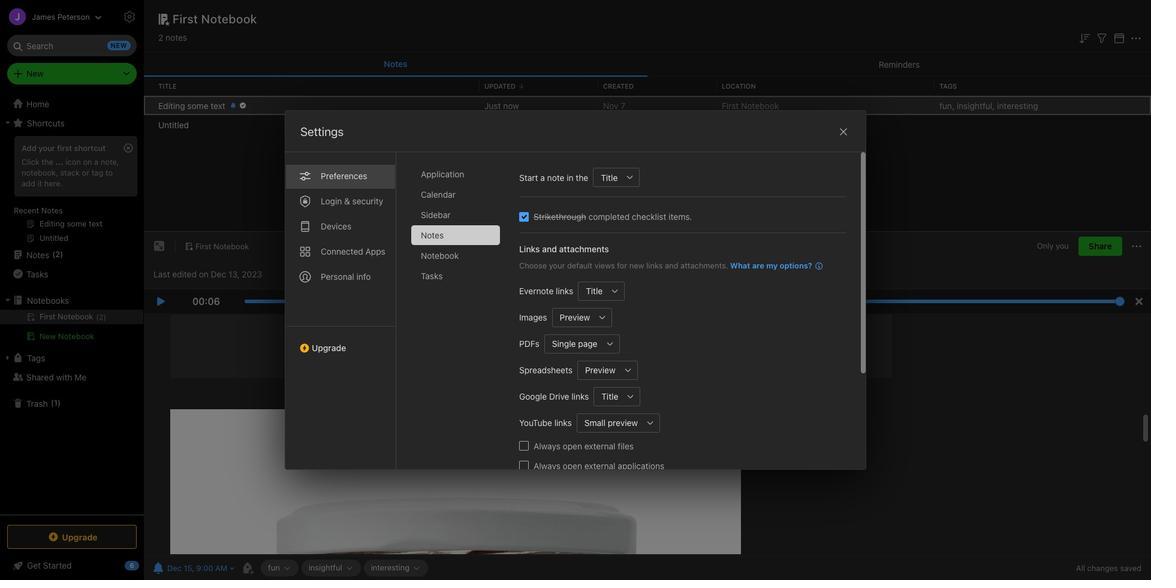 Task type: locate. For each thing, give the bounding box(es) containing it.
your down links and attachments
[[549, 261, 565, 270]]

a inside icon on a note, notebook, stack or tag to add it here.
[[94, 157, 98, 167]]

calendar tab
[[411, 185, 500, 204]]

editing some text
[[158, 100, 225, 111]]

1 horizontal spatial and
[[665, 261, 679, 270]]

2 external from the top
[[585, 461, 616, 471]]

first notebook button
[[181, 238, 253, 255]]

0 horizontal spatial upgrade button
[[7, 525, 137, 549]]

1 vertical spatial open
[[563, 461, 582, 471]]

open for always open external applications
[[563, 461, 582, 471]]

tags inside tags button
[[27, 353, 45, 363]]

1 vertical spatial 2
[[55, 250, 60, 259]]

0 vertical spatial the
[[42, 157, 53, 167]]

preview button
[[552, 308, 593, 327], [577, 361, 619, 380]]

fun button
[[261, 560, 298, 577]]

single page
[[552, 339, 598, 349]]

( inside the notes ( 2 )
[[52, 250, 55, 259]]

1 horizontal spatial 2
[[158, 32, 163, 43]]

shared with me
[[26, 372, 87, 382]]

login
[[321, 196, 342, 206]]

shortcuts button
[[0, 113, 143, 133]]

settings up 2 notes
[[151, 11, 182, 21]]

0 vertical spatial upgrade
[[312, 343, 346, 353]]

2 vertical spatial first notebook
[[195, 242, 249, 251]]

external up always open external applications at the bottom
[[585, 441, 616, 451]]

your up click the ...
[[39, 143, 55, 153]]

connected apps
[[321, 246, 386, 257]]

1 vertical spatial title button
[[578, 282, 606, 301]]

choose
[[519, 261, 547, 270]]

new inside popup button
[[26, 68, 44, 79]]

1 vertical spatial always
[[534, 461, 561, 471]]

( for trash
[[51, 398, 54, 408]]

notebook inside button
[[58, 332, 94, 341]]

tab list containing preferences
[[285, 152, 396, 470]]

0 vertical spatial )
[[60, 250, 63, 259]]

stack
[[60, 168, 80, 177]]

0 horizontal spatial settings
[[151, 11, 182, 21]]

) up tasks button
[[60, 250, 63, 259]]

group containing add your first shortcut
[[0, 133, 143, 250]]

2 left notes
[[158, 32, 163, 43]]

1 external from the top
[[585, 441, 616, 451]]

0 vertical spatial preview button
[[552, 308, 593, 327]]

sidebar tab
[[411, 205, 500, 225]]

notebooks link
[[0, 291, 143, 310]]

note
[[547, 172, 565, 183]]

settings inside tooltip
[[151, 11, 182, 21]]

expand note image
[[152, 239, 167, 254]]

last
[[154, 269, 170, 279]]

title right in
[[601, 172, 618, 183]]

note,
[[101, 157, 119, 167]]

notebook
[[201, 12, 257, 26], [741, 100, 779, 111], [214, 242, 249, 251], [421, 251, 459, 261], [58, 332, 94, 341]]

shortcuts
[[27, 118, 65, 128]]

notes
[[384, 59, 408, 69], [41, 206, 63, 215], [421, 230, 444, 240], [26, 250, 49, 260]]

7
[[621, 100, 626, 111]]

0 vertical spatial open
[[563, 441, 582, 451]]

title for google drive links
[[602, 392, 619, 402]]

saved
[[1120, 564, 1142, 573]]

title button for start a note in the
[[593, 168, 621, 187]]

) right trash
[[58, 398, 61, 408]]

) for notes
[[60, 250, 63, 259]]

1 horizontal spatial your
[[549, 261, 565, 270]]

0 vertical spatial your
[[39, 143, 55, 153]]

upgrade button
[[285, 326, 396, 358], [7, 525, 137, 549]]

2 always from the top
[[534, 461, 561, 471]]

interesting button
[[364, 560, 428, 577]]

tasks
[[26, 269, 48, 279], [421, 271, 443, 281]]

2 vertical spatial first
[[195, 242, 211, 251]]

first notebook up notes
[[173, 12, 257, 26]]

0 horizontal spatial your
[[39, 143, 55, 153]]

1 vertical spatial upgrade
[[62, 532, 98, 542]]

tab list containing application
[[411, 164, 510, 470]]

shortcut
[[74, 143, 106, 153]]

always for always open external applications
[[534, 461, 561, 471]]

preview down page on the right
[[585, 365, 616, 375]]

0 vertical spatial new
[[26, 68, 44, 79]]

0 vertical spatial tags
[[940, 82, 957, 90]]

)
[[60, 250, 63, 259], [58, 398, 61, 408]]

0 horizontal spatial interesting
[[371, 563, 410, 573]]

( for notes
[[52, 250, 55, 259]]

preview button up single page button
[[552, 308, 593, 327]]

( inside trash ( 1 )
[[51, 398, 54, 408]]

title button down choose default view option for spreadsheets field
[[594, 387, 622, 406]]

tasks down the notes ( 2 )
[[26, 269, 48, 279]]

title button up preview 'field'
[[578, 282, 606, 301]]

Choose default view option for PDFs field
[[544, 334, 620, 354]]

0 vertical spatial first
[[173, 12, 198, 26]]

1 vertical spatial first
[[722, 100, 739, 111]]

interesting
[[997, 100, 1038, 111], [371, 563, 410, 573]]

open down always open external files
[[563, 461, 582, 471]]

interesting right insightful button
[[371, 563, 410, 573]]

attachments.
[[681, 261, 728, 270]]

0 horizontal spatial the
[[42, 157, 53, 167]]

2 vertical spatial title button
[[594, 387, 622, 406]]

external down always open external files
[[585, 461, 616, 471]]

me
[[75, 372, 87, 382]]

0 horizontal spatial 2
[[55, 250, 60, 259]]

2
[[158, 32, 163, 43], [55, 250, 60, 259]]

personal
[[321, 272, 354, 282]]

interesting inside button
[[371, 563, 410, 573]]

title button right in
[[593, 168, 621, 187]]

tab list for start a note in the
[[411, 164, 510, 470]]

new for new
[[26, 68, 44, 79]]

1 horizontal spatial upgrade
[[312, 343, 346, 353]]

0 horizontal spatial on
[[83, 157, 92, 167]]

1 vertical spatial a
[[540, 172, 545, 183]]

all
[[1076, 564, 1085, 573]]

) inside trash ( 1 )
[[58, 398, 61, 408]]

0 horizontal spatial a
[[94, 157, 98, 167]]

only
[[1037, 241, 1054, 251]]

1 vertical spatial and
[[665, 261, 679, 270]]

always right always open external files checkbox
[[534, 441, 561, 451]]

new up tags button
[[40, 332, 56, 341]]

tree containing home
[[0, 94, 144, 515]]

icon on a note, notebook, stack or tag to add it here.
[[22, 157, 119, 188]]

1 vertical spatial your
[[549, 261, 565, 270]]

0 vertical spatial external
[[585, 441, 616, 451]]

notes inside notes tab
[[421, 230, 444, 240]]

0 horizontal spatial tags
[[27, 353, 45, 363]]

and right links
[[542, 244, 557, 254]]

1 vertical spatial preview
[[585, 365, 616, 375]]

notes tab
[[411, 225, 500, 245]]

first notebook inside row group
[[722, 100, 779, 111]]

Choose default view option for Images field
[[552, 308, 612, 327]]

images
[[519, 312, 547, 323]]

0 vertical spatial 2
[[158, 32, 163, 43]]

title down views
[[586, 286, 603, 296]]

views
[[595, 261, 615, 270]]

0 vertical spatial on
[[83, 157, 92, 167]]

tags up shared
[[27, 353, 45, 363]]

a
[[94, 157, 98, 167], [540, 172, 545, 183]]

title
[[158, 82, 177, 90], [601, 172, 618, 183], [586, 286, 603, 296], [602, 392, 619, 402]]

upgrade inside tab list
[[312, 343, 346, 353]]

open up always open external applications at the bottom
[[563, 441, 582, 451]]

my
[[767, 261, 778, 270]]

first notebook
[[173, 12, 257, 26], [722, 100, 779, 111], [195, 242, 249, 251]]

first up notes
[[173, 12, 198, 26]]

reminders button
[[648, 53, 1151, 77]]

1 horizontal spatial on
[[199, 269, 209, 279]]

first down location on the right
[[722, 100, 739, 111]]

0 vertical spatial always
[[534, 441, 561, 451]]

1 vertical spatial settings
[[300, 125, 344, 139]]

a up tag
[[94, 157, 98, 167]]

now
[[503, 100, 519, 111]]

links right evernote
[[556, 286, 573, 296]]

title for evernote links
[[586, 286, 603, 296]]

0 vertical spatial a
[[94, 157, 98, 167]]

( right trash
[[51, 398, 54, 408]]

location
[[722, 82, 756, 90]]

2 up tasks button
[[55, 250, 60, 259]]

always open external applications
[[534, 461, 665, 471]]

None search field
[[16, 35, 128, 56]]

and left attachments.
[[665, 261, 679, 270]]

settings
[[151, 11, 182, 21], [300, 125, 344, 139]]

1 open from the top
[[563, 441, 582, 451]]

the
[[42, 157, 53, 167], [576, 172, 588, 183]]

last edited on dec 13, 2023
[[154, 269, 262, 279]]

0 vertical spatial and
[[542, 244, 557, 254]]

( up tasks button
[[52, 250, 55, 259]]

0 vertical spatial interesting
[[997, 100, 1038, 111]]

1 horizontal spatial interesting
[[997, 100, 1038, 111]]

what
[[730, 261, 750, 270]]

group
[[0, 133, 143, 250]]

first
[[173, 12, 198, 26], [722, 100, 739, 111], [195, 242, 211, 251]]

1 horizontal spatial tasks
[[421, 271, 443, 281]]

1 vertical spatial external
[[585, 461, 616, 471]]

1 vertical spatial tags
[[27, 353, 45, 363]]

start a note in the
[[519, 172, 588, 183]]

13,
[[228, 269, 240, 279]]

first up last edited on dec 13, 2023
[[195, 242, 211, 251]]

1 vertical spatial interesting
[[371, 563, 410, 573]]

1 horizontal spatial upgrade button
[[285, 326, 396, 358]]

1 horizontal spatial settings
[[300, 125, 344, 139]]

) inside the notes ( 2 )
[[60, 250, 63, 259]]

1 vertical spatial preview button
[[577, 361, 619, 380]]

new notebook button
[[0, 329, 143, 344]]

tasks down notebook tab
[[421, 271, 443, 281]]

title up the "small preview" 'button'
[[602, 392, 619, 402]]

on left "dec" on the left top of the page
[[199, 269, 209, 279]]

new up the "home"
[[26, 68, 44, 79]]

1 vertical spatial upgrade button
[[7, 525, 137, 549]]

preferences
[[321, 171, 367, 181]]

just
[[485, 100, 501, 111]]

open
[[563, 441, 582, 451], [563, 461, 582, 471]]

1 vertical spatial (
[[51, 398, 54, 408]]

0 horizontal spatial tasks
[[26, 269, 48, 279]]

1 always from the top
[[534, 441, 561, 451]]

evernote links
[[519, 286, 573, 296]]

interesting right "insightful,"
[[997, 100, 1038, 111]]

in
[[567, 172, 574, 183]]

open for always open external files
[[563, 441, 582, 451]]

preview button down page on the right
[[577, 361, 619, 380]]

1 vertical spatial first notebook
[[722, 100, 779, 111]]

notes
[[166, 32, 187, 43]]

0 vertical spatial (
[[52, 250, 55, 259]]

0 vertical spatial title button
[[593, 168, 621, 187]]

first notebook up "dec" on the left top of the page
[[195, 242, 249, 251]]

to
[[105, 168, 113, 177]]

upgrade button inside tab list
[[285, 326, 396, 358]]

your for default
[[549, 261, 565, 270]]

preview for images
[[560, 312, 590, 323]]

1 horizontal spatial the
[[576, 172, 588, 183]]

row group
[[144, 96, 1151, 134]]

a left note
[[540, 172, 545, 183]]

1 vertical spatial new
[[40, 332, 56, 341]]

your inside group
[[39, 143, 55, 153]]

tab list
[[144, 53, 1151, 77], [285, 152, 396, 470], [411, 164, 510, 470]]

title inside choose default view option for google drive links field
[[602, 392, 619, 402]]

0 vertical spatial preview
[[560, 312, 590, 323]]

cell
[[0, 310, 143, 324]]

new inside button
[[40, 332, 56, 341]]

tasks inside tab
[[421, 271, 443, 281]]

Choose default view option for Evernote links field
[[578, 282, 625, 301]]

always right always open external applications option
[[534, 461, 561, 471]]

0 vertical spatial upgrade button
[[285, 326, 396, 358]]

on
[[83, 157, 92, 167], [199, 269, 209, 279]]

for
[[617, 261, 627, 270]]

tab list containing notes
[[144, 53, 1151, 77]]

first notebook down location on the right
[[722, 100, 779, 111]]

preview up single page
[[560, 312, 590, 323]]

title for start a note in the
[[601, 172, 618, 183]]

tasks button
[[0, 264, 143, 284]]

share
[[1089, 241, 1112, 251]]

fun, insightful, interesting
[[940, 100, 1038, 111]]

the right in
[[576, 172, 588, 183]]

0 vertical spatial settings
[[151, 11, 182, 21]]

1 vertical spatial on
[[199, 269, 209, 279]]

2 open from the top
[[563, 461, 582, 471]]

tree
[[0, 94, 144, 515]]

only you
[[1037, 241, 1069, 251]]

add
[[22, 143, 36, 153]]

settings up the preferences
[[300, 125, 344, 139]]

tags up "fun,"
[[940, 82, 957, 90]]

edited
[[172, 269, 197, 279]]

icon
[[66, 157, 81, 167]]

reminders
[[879, 59, 920, 69]]

settings tooltip
[[133, 5, 192, 28]]

application tab
[[411, 164, 500, 184]]

preview inside choose default view option for spreadsheets field
[[585, 365, 616, 375]]

on up or
[[83, 157, 92, 167]]

the left ...
[[42, 157, 53, 167]]

tab list for application
[[285, 152, 396, 470]]

preview inside 'field'
[[560, 312, 590, 323]]

insightful
[[309, 563, 342, 573]]

1 vertical spatial )
[[58, 398, 61, 408]]

(
[[52, 250, 55, 259], [51, 398, 54, 408]]

new notebook group
[[0, 310, 143, 348]]

you
[[1056, 241, 1069, 251]]

links and attachments
[[519, 244, 609, 254]]

trash
[[26, 398, 48, 409]]



Task type: vqa. For each thing, say whether or not it's contained in the screenshot.
BULLETED LIST 'icon'
no



Task type: describe. For each thing, give the bounding box(es) containing it.
add
[[22, 179, 35, 188]]

apps
[[366, 246, 386, 257]]

Choose default view option for YouTube links field
[[577, 413, 660, 433]]

links right new
[[647, 261, 663, 270]]

new notebook
[[40, 332, 94, 341]]

click the ...
[[22, 157, 63, 167]]

2023
[[242, 269, 262, 279]]

row group containing editing some text
[[144, 96, 1151, 134]]

personal info
[[321, 272, 371, 282]]

preview for spreadsheets
[[585, 365, 616, 375]]

notes inside notes button
[[384, 59, 408, 69]]

spreadsheets
[[519, 365, 573, 375]]

title button for google drive links
[[594, 387, 622, 406]]

always for always open external files
[[534, 441, 561, 451]]

notes button
[[144, 53, 648, 77]]

2 inside the notes ( 2 )
[[55, 250, 60, 259]]

small
[[585, 418, 606, 428]]

close image
[[837, 125, 851, 139]]

strikethrough completed checklist items.
[[534, 212, 692, 222]]

new
[[629, 261, 644, 270]]

with
[[56, 372, 72, 382]]

0 horizontal spatial upgrade
[[62, 532, 98, 542]]

are
[[752, 261, 765, 270]]

updated
[[485, 82, 516, 90]]

calendar
[[421, 189, 456, 200]]

links right drive on the bottom left of page
[[572, 392, 589, 402]]

add your first shortcut
[[22, 143, 106, 153]]

notebook tab
[[411, 246, 500, 266]]

first notebook inside button
[[195, 242, 249, 251]]

Always open external files checkbox
[[519, 441, 529, 451]]

new button
[[7, 63, 137, 85]]

sidebar
[[421, 210, 451, 220]]

first
[[57, 143, 72, 153]]

just now
[[485, 100, 519, 111]]

insightful button
[[301, 560, 361, 577]]

options?
[[780, 261, 812, 270]]

links
[[519, 244, 540, 254]]

settings image
[[122, 10, 137, 24]]

1 vertical spatial the
[[576, 172, 588, 183]]

notes inside the notes ( 2 )
[[26, 250, 49, 260]]

nov
[[603, 100, 619, 111]]

what are my options?
[[730, 261, 812, 270]]

note window element
[[144, 232, 1151, 580]]

items.
[[669, 212, 692, 222]]

your for first
[[39, 143, 55, 153]]

share button
[[1079, 237, 1123, 256]]

applications
[[618, 461, 665, 471]]

&
[[344, 196, 350, 206]]

it
[[37, 179, 42, 188]]

notebook,
[[22, 168, 58, 177]]

title up 'editing'
[[158, 82, 177, 90]]

0 vertical spatial first notebook
[[173, 12, 257, 26]]

first inside the first notebook button
[[195, 242, 211, 251]]

changes
[[1088, 564, 1118, 573]]

attachments
[[559, 244, 609, 254]]

google
[[519, 392, 547, 402]]

completed
[[589, 212, 630, 222]]

Always open external applications checkbox
[[519, 461, 529, 471]]

recent
[[14, 206, 39, 215]]

external for applications
[[585, 461, 616, 471]]

devices
[[321, 221, 352, 231]]

fun
[[268, 563, 280, 573]]

untitled
[[158, 120, 189, 130]]

some
[[187, 100, 208, 111]]

shared
[[26, 372, 54, 382]]

home link
[[0, 94, 144, 113]]

connected
[[321, 246, 363, 257]]

...
[[55, 157, 63, 167]]

notebook inside button
[[214, 242, 249, 251]]

text
[[211, 100, 225, 111]]

2 notes
[[158, 32, 187, 43]]

notes inside group
[[41, 206, 63, 215]]

small preview
[[585, 418, 638, 428]]

1 horizontal spatial a
[[540, 172, 545, 183]]

) for trash
[[58, 398, 61, 408]]

00:06
[[192, 296, 220, 307]]

interesting inside row group
[[997, 100, 1038, 111]]

0 horizontal spatial and
[[542, 244, 557, 254]]

title button for evernote links
[[578, 282, 606, 301]]

links down drive on the bottom left of page
[[555, 418, 572, 428]]

Select2186 checkbox
[[519, 212, 529, 222]]

tasks tab
[[411, 266, 500, 286]]

on inside icon on a note, notebook, stack or tag to add it here.
[[83, 157, 92, 167]]

google drive links
[[519, 392, 589, 402]]

all changes saved
[[1076, 564, 1142, 573]]

recent notes
[[14, 206, 63, 215]]

youtube
[[519, 418, 552, 428]]

expand tags image
[[3, 353, 13, 363]]

small preview button
[[577, 413, 641, 433]]

expand notebooks image
[[3, 296, 13, 305]]

created
[[603, 82, 634, 90]]

home
[[26, 99, 49, 109]]

info
[[357, 272, 371, 282]]

Search text field
[[16, 35, 128, 56]]

new for new notebook
[[40, 332, 56, 341]]

preview button for images
[[552, 308, 593, 327]]

group inside tree
[[0, 133, 143, 250]]

pdfs
[[519, 339, 540, 349]]

Choose default view option for Spreadsheets field
[[577, 361, 638, 380]]

the inside group
[[42, 157, 53, 167]]

tasks inside button
[[26, 269, 48, 279]]

Choose default view option for Google Drive links field
[[594, 387, 641, 406]]

preview
[[608, 418, 638, 428]]

default
[[567, 261, 593, 270]]

page
[[578, 339, 598, 349]]

login & security
[[321, 196, 383, 206]]

1
[[54, 398, 58, 408]]

external for files
[[585, 441, 616, 451]]

tags button
[[0, 348, 143, 368]]

on inside note window element
[[199, 269, 209, 279]]

Start a new note in the body or title. field
[[593, 168, 640, 187]]

files
[[618, 441, 634, 451]]

always open external files
[[534, 441, 634, 451]]

Note Editor text field
[[144, 314, 1151, 556]]

add tag image
[[241, 561, 255, 576]]

security
[[352, 196, 383, 206]]

strikethrough
[[534, 212, 586, 222]]

single page button
[[544, 334, 601, 354]]

preview button for spreadsheets
[[577, 361, 619, 380]]

notebook inside tab
[[421, 251, 459, 261]]

1 horizontal spatial tags
[[940, 82, 957, 90]]

checklist
[[632, 212, 667, 222]]

youtube links
[[519, 418, 572, 428]]

application
[[421, 169, 464, 179]]

first inside row group
[[722, 100, 739, 111]]

untitled button
[[144, 115, 1151, 134]]

notes ( 2 )
[[26, 250, 63, 260]]



